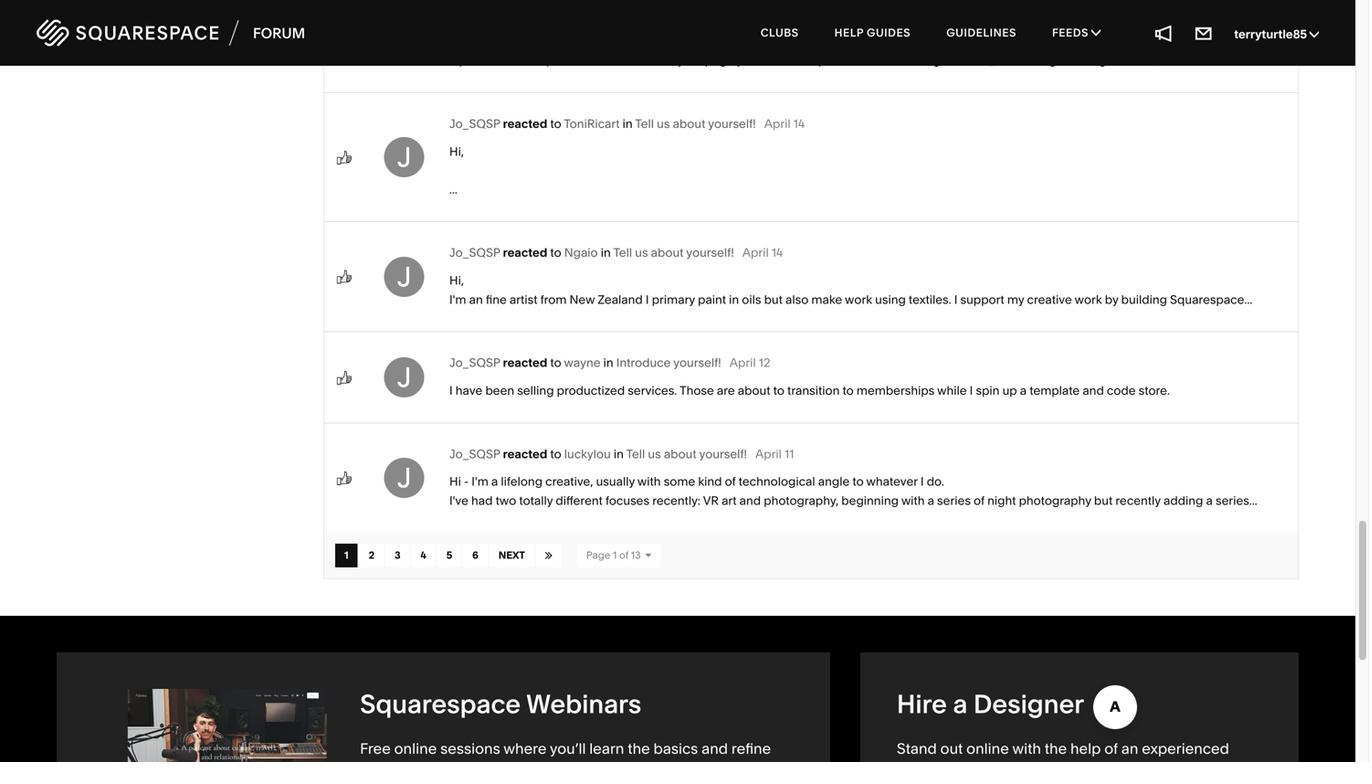 Task type: vqa. For each thing, say whether or not it's contained in the screenshot.


Task type: locate. For each thing, give the bounding box(es) containing it.
next
[[499, 549, 525, 561]]

2 vertical spatial us
[[648, 447, 661, 461]]

caret down image right 13
[[646, 550, 652, 560]]

1 vertical spatial duplicate
[[804, 53, 857, 68]]

the right learn
[[628, 740, 650, 758]]

you can duplicate a standard 'layout' page in squarespace 7.0 too! open the pages panel.        hover over the layout page you want to duplicate and click the gear icon ().        in the page settings window, scroll down and...
[[450, 34, 1262, 68]]

0 vertical spatial 14
[[794, 116, 805, 131]]

i'm left fine
[[450, 292, 467, 307]]

2 vertical spatial tell us about yourself! link
[[627, 447, 748, 461]]

jo_sqsp image
[[384, 257, 425, 297], [384, 458, 425, 498]]

over
[[620, 53, 645, 68]]

0 vertical spatial jo_sqsp image
[[384, 257, 425, 297]]

tell right ngaio link
[[614, 246, 633, 260]]

reacted for luckylou
[[503, 447, 548, 461]]

jo_sqsp link up -
[[450, 447, 500, 461]]

those
[[680, 383, 715, 398]]

0 vertical spatial us
[[657, 116, 670, 131]]

photography,
[[764, 494, 839, 508]]

3 jo_sqsp from the top
[[450, 356, 500, 370]]

0 horizontal spatial with
[[638, 475, 661, 489]]

0 vertical spatial an
[[469, 292, 483, 307]]

duplicate down too!
[[804, 53, 857, 68]]

work left by
[[1075, 292, 1103, 307]]

1 horizontal spatial work
[[1075, 292, 1103, 307]]

jo_sqsp for jo_sqsp reacted to ngaio in tell us about yourself! april 14
[[450, 246, 500, 260]]

and left "code"
[[1083, 383, 1105, 398]]

to up creative,
[[551, 447, 562, 461]]

developer.
[[980, 762, 1053, 762]]

hi, down ...
[[450, 273, 464, 288]]

but
[[765, 292, 783, 307], [1095, 494, 1113, 508]]

and
[[860, 53, 881, 68], [1083, 383, 1105, 398], [740, 494, 761, 508], [702, 740, 728, 758]]

1 left 2 at bottom
[[345, 549, 349, 561]]

0 horizontal spatial but
[[765, 292, 783, 307]]

april left 12 at top
[[730, 356, 756, 370]]

2 work from the left
[[1075, 292, 1103, 307]]

with up developer.
[[1013, 740, 1042, 758]]

totally
[[520, 494, 553, 508]]

0 horizontal spatial work
[[845, 292, 873, 307]]

are
[[717, 383, 735, 398]]

1 vertical spatial with
[[902, 494, 925, 508]]

of left "night" on the right bottom of page
[[974, 494, 985, 508]]

in for wayne
[[604, 356, 614, 370]]

i'm right -
[[472, 475, 489, 489]]

tell for luckylou
[[627, 447, 646, 461]]

2 jo_sqsp image from the top
[[384, 458, 425, 498]]

in for luckylou
[[614, 447, 624, 461]]

reacted down the the pages
[[503, 116, 548, 131]]

about for jo_sqsp reacted to ngaio in tell us about yourself! april 14
[[651, 246, 684, 260]]

7.0
[[779, 34, 793, 49]]

1 vertical spatial squarespace
[[360, 689, 521, 720]]

april down want
[[765, 116, 791, 131]]

like image for i've had two totally different focuses recently: vr art and photography, beginning with a series of night photography but recently adding a series...
[[335, 469, 354, 487]]

squarespace up sessions
[[360, 689, 521, 720]]

in right wayne 'link'
[[604, 356, 614, 370]]

i'm inside 'hi, i'm an fine artist from new zealand i primary paint in oils but also make work using textiles. i support my creative work by building squarespace...'
[[450, 292, 467, 307]]

squarespace
[[702, 34, 776, 49], [360, 689, 521, 720], [394, 762, 486, 762]]

1 vertical spatial an
[[1122, 740, 1139, 758]]

page up layout
[[657, 34, 686, 49]]

next link
[[490, 544, 535, 567]]

1 horizontal spatial duplicate
[[804, 53, 857, 68]]

tell us about yourself! link for toniricart
[[636, 116, 756, 131]]

squarespace down sessions
[[394, 762, 486, 762]]

in
[[689, 34, 699, 49], [623, 116, 633, 131], [601, 246, 611, 260], [729, 292, 740, 307], [604, 356, 614, 370], [614, 447, 624, 461]]

reacted up artist
[[503, 246, 548, 260]]

with
[[638, 475, 661, 489], [902, 494, 925, 508], [1013, 740, 1042, 758]]

jo_sqsp image for hi - i'm a lifelong creative, usually with some kind of technological angle to whatever i do. i've had two totally different focuses recently: vr art and photography, beginning with a series of night photography but recently adding a series...
[[384, 458, 425, 498]]

yourself! up paint on the right top
[[687, 246, 735, 260]]

jo_sqsp reacted to wayne in introduce yourself! april 12
[[450, 356, 771, 370]]

productized
[[557, 383, 625, 398]]

been
[[486, 383, 515, 398]]

luckylou link
[[565, 447, 611, 461]]

13
[[631, 549, 641, 561]]

like image
[[335, 148, 354, 167], [335, 268, 354, 286], [335, 469, 354, 487]]

1 horizontal spatial 1
[[613, 549, 617, 561]]

3 jo_sqsp link from the top
[[450, 356, 500, 370]]

about
[[673, 116, 706, 131], [651, 246, 684, 260], [738, 383, 771, 398], [664, 447, 697, 461]]

1 reacted from the top
[[503, 116, 548, 131]]

1 horizontal spatial page
[[705, 53, 734, 68]]

april for jo_sqsp reacted to ngaio in tell us about yourself! april 14
[[743, 246, 769, 260]]

1 horizontal spatial but
[[1095, 494, 1113, 508]]

tell us about yourself! link down layout
[[636, 116, 756, 131]]

0 vertical spatial squarespace
[[702, 34, 776, 49]]

1 vertical spatial 14
[[772, 246, 783, 260]]

caret down image inside page 1 of 13 link
[[646, 550, 652, 560]]

jo_sqsp link down open
[[450, 116, 500, 131]]

1 1 from the left
[[345, 549, 349, 561]]

us up recently:
[[648, 447, 661, 461]]

feeds link
[[1036, 9, 1118, 57]]

tell for toniricart
[[636, 116, 654, 131]]

hover
[[584, 53, 617, 68]]

1 vertical spatial but
[[1095, 494, 1113, 508]]

duplicate up the the pages
[[497, 34, 550, 49]]

of right help
[[1105, 740, 1119, 758]]

your
[[360, 762, 391, 762]]

the pages
[[484, 53, 544, 68]]

online up or
[[967, 740, 1010, 758]]

0 horizontal spatial an
[[469, 292, 483, 307]]

0 horizontal spatial online
[[395, 740, 437, 758]]

1 jo_sqsp from the top
[[450, 116, 500, 131]]

in right ngaio link
[[601, 246, 611, 260]]

jo_sqsp up -
[[450, 447, 500, 461]]

in left oils
[[729, 292, 740, 307]]

memberships
[[857, 383, 935, 398]]

with up focuses
[[638, 475, 661, 489]]

...
[[450, 182, 458, 197]]

0 vertical spatial hi,
[[450, 144, 464, 159]]

to inside hi - i'm a lifelong creative, usually with some kind of technological angle to whatever i do. i've had two totally different focuses recently: vr art and photography, beginning with a series of night photography but recently adding a series...
[[853, 475, 864, 489]]

0 vertical spatial page
[[657, 34, 686, 49]]

0 vertical spatial jo_sqsp image
[[384, 137, 425, 177]]

i left do.
[[921, 475, 925, 489]]

like image for i'm an fine artist from new zealand i primary paint in oils but also make work using textiles. i support my creative work by building squarespace...
[[335, 268, 354, 286]]

2 horizontal spatial with
[[1013, 740, 1042, 758]]

a
[[552, 34, 559, 49], [1021, 383, 1027, 398], [492, 475, 498, 489], [928, 494, 935, 508], [1207, 494, 1214, 508], [954, 688, 968, 720]]

standard
[[562, 34, 612, 49]]

of inside stand out online with the help of an experienced designer or developer.
[[1105, 740, 1119, 758]]

terryturtle85
[[1235, 27, 1311, 42]]

1 vertical spatial tell us about yourself! link
[[614, 246, 735, 260]]

april up oils
[[743, 246, 769, 260]]

6 link
[[464, 544, 488, 567]]

3 reacted from the top
[[503, 356, 548, 370]]

2 reacted from the top
[[503, 246, 548, 260]]

about up primary
[[651, 246, 684, 260]]

1 vertical spatial tell
[[614, 246, 633, 260]]

tell
[[636, 116, 654, 131], [614, 246, 633, 260], [627, 447, 646, 461]]

creative,
[[546, 475, 594, 489]]

april
[[765, 116, 791, 131], [743, 246, 769, 260], [730, 356, 756, 370], [756, 447, 782, 461]]

also
[[786, 292, 809, 307]]

webinars
[[527, 689, 642, 720]]

services.
[[628, 383, 678, 398]]

jo_sqsp link up fine
[[450, 246, 500, 260]]

us up zealand
[[635, 246, 649, 260]]

14 down too!
[[794, 116, 805, 131]]

wayne link
[[564, 356, 601, 370]]

tell us about yourself! link up primary
[[614, 246, 735, 260]]

panel.
[[547, 53, 581, 68]]

to down 7.0
[[790, 53, 801, 68]]

0 vertical spatial with
[[638, 475, 661, 489]]

to left transition
[[774, 383, 785, 398]]

in for toniricart
[[623, 116, 633, 131]]

clubs
[[761, 26, 799, 39]]

of left 13
[[620, 549, 629, 561]]

jo_sqsp link up have
[[450, 356, 500, 370]]

hi, inside 'hi, i'm an fine artist from new zealand i primary paint in oils but also make work using textiles. i support my creative work by building squarespace...'
[[450, 273, 464, 288]]

beginning
[[842, 494, 899, 508]]

jo_sqsp reacted to ngaio in tell us about yourself! april 14
[[450, 246, 783, 260]]

open
[[450, 53, 481, 68]]

4 reacted from the top
[[503, 447, 548, 461]]

to up the beginning
[[853, 475, 864, 489]]

2
[[369, 549, 375, 561]]

caret down image inside feeds link
[[1092, 27, 1101, 38]]

hire
[[897, 688, 948, 720]]

about up some
[[664, 447, 697, 461]]

in up usually
[[614, 447, 624, 461]]

a inside you can duplicate a standard 'layout' page in squarespace 7.0 too! open the pages panel.        hover over the layout page you want to duplicate and click the gear icon ().        in the page settings window, scroll down and...
[[552, 34, 559, 49]]

series
[[938, 494, 971, 508]]

and left click
[[860, 53, 881, 68]]

an inside stand out online with the help of an experienced designer or developer.
[[1122, 740, 1139, 758]]

kind
[[699, 475, 722, 489]]

and left refine
[[702, 740, 728, 758]]

yourself! down you
[[708, 116, 756, 131]]

2 like image from the top
[[335, 268, 354, 286]]

scroll
[[1165, 53, 1195, 68]]

0 horizontal spatial duplicate
[[497, 34, 550, 49]]

1 vertical spatial caret down image
[[646, 550, 652, 560]]

0 horizontal spatial 1
[[345, 549, 349, 561]]

2 online from the left
[[395, 740, 437, 758]]

a up panel.
[[552, 34, 559, 49]]

jo_sqsp image
[[384, 137, 425, 177], [384, 357, 425, 398]]

but inside 'hi, i'm an fine artist from new zealand i primary paint in oils but also make work using textiles. i support my creative work by building squarespace...'
[[765, 292, 783, 307]]

4 jo_sqsp from the top
[[450, 447, 500, 461]]

jo_sqsp link for jo_sqsp reacted to luckylou in tell us about yourself! april 11
[[450, 447, 500, 461]]

caret down image up settings
[[1092, 27, 1101, 38]]

-
[[464, 475, 469, 489]]

yourself! up those
[[674, 356, 722, 370]]

squarespace up you
[[702, 34, 776, 49]]

gear
[[934, 53, 959, 68]]

i've
[[450, 494, 469, 508]]

us
[[657, 116, 670, 131], [635, 246, 649, 260], [648, 447, 661, 461]]

jo_sqsp down open
[[450, 116, 500, 131]]

0 vertical spatial tell
[[636, 116, 654, 131]]

1 vertical spatial hi,
[[450, 273, 464, 288]]

2 vertical spatial tell
[[627, 447, 646, 461]]

1
[[345, 549, 349, 561], [613, 549, 617, 561]]

free
[[360, 740, 391, 758]]

2 vertical spatial squarespace
[[394, 762, 486, 762]]

3 like image from the top
[[335, 469, 354, 487]]

support
[[961, 292, 1005, 307]]

help
[[1071, 740, 1102, 758]]

but left recently
[[1095, 494, 1113, 508]]

reacted for toniricart
[[503, 116, 548, 131]]

0 vertical spatial i'm
[[450, 292, 467, 307]]

technological
[[739, 475, 816, 489]]

1 vertical spatial jo_sqsp image
[[384, 357, 425, 398]]

an right help
[[1122, 740, 1139, 758]]

textiles.
[[909, 292, 952, 307]]

1 like image from the top
[[335, 148, 354, 167]]

hi, for hi, i'm an fine artist from new zealand i primary paint in oils but also make work using textiles. i support my creative work by building squarespace...
[[450, 273, 464, 288]]

the left help
[[1045, 740, 1068, 758]]

1 jo_sqsp image from the top
[[384, 257, 425, 297]]

1 vertical spatial like image
[[335, 268, 354, 286]]

0 vertical spatial caret down image
[[1092, 27, 1101, 38]]

online inside 'free online sessions where you'll learn the basics and refine your squarespace skills.'
[[395, 740, 437, 758]]

and right art
[[740, 494, 761, 508]]

window,
[[1116, 53, 1162, 68]]

1 vertical spatial jo_sqsp image
[[384, 458, 425, 498]]

about down layout
[[673, 116, 706, 131]]

online right free
[[395, 740, 437, 758]]

reacted up selling on the bottom left of page
[[503, 356, 548, 370]]

but right oils
[[765, 292, 783, 307]]

by
[[1106, 292, 1119, 307]]

14 up 'hi, i'm an fine artist from new zealand i primary paint in oils but also make work using textiles. i support my creative work by building squarespace...'
[[772, 246, 783, 260]]

1 online from the left
[[967, 740, 1010, 758]]

in up layout
[[689, 34, 699, 49]]

jo_sqsp for jo_sqsp reacted to wayne in introduce yourself! april 12
[[450, 356, 500, 370]]

squarespace forum image
[[37, 17, 306, 49]]

last page image
[[546, 549, 553, 561]]

jo_sqsp up fine
[[450, 246, 500, 260]]

help
[[835, 26, 864, 39]]

0 horizontal spatial 14
[[772, 246, 783, 260]]

caret down image
[[1092, 27, 1101, 38], [646, 550, 652, 560]]

squarespace inside you can duplicate a standard 'layout' page in squarespace 7.0 too! open the pages panel.        hover over the layout page you want to duplicate and click the gear icon ().        in the page settings window, scroll down and...
[[702, 34, 776, 49]]

jo_sqsp for jo_sqsp reacted to toniricart in tell us about yourself! april 14
[[450, 116, 500, 131]]

jo_sqsp up have
[[450, 356, 500, 370]]

2 vertical spatial like image
[[335, 469, 354, 487]]

0 horizontal spatial caret down image
[[646, 550, 652, 560]]

hi,
[[450, 144, 464, 159], [450, 273, 464, 288]]

an
[[469, 292, 483, 307], [1122, 740, 1139, 758]]

tell right toniricart link
[[636, 116, 654, 131]]

hi, up ...
[[450, 144, 464, 159]]

hi
[[450, 475, 461, 489]]

an left fine
[[469, 292, 483, 307]]

2 jo_sqsp from the top
[[450, 246, 500, 260]]

14
[[794, 116, 805, 131], [772, 246, 783, 260]]

squarespace...
[[1171, 292, 1253, 307]]

tell us about yourself! link for ngaio
[[614, 246, 735, 260]]

4 jo_sqsp link from the top
[[450, 447, 500, 461]]

tell us about yourself! link up some
[[627, 447, 748, 461]]

like image
[[335, 369, 354, 387]]

jo_sqsp link
[[450, 116, 500, 131], [450, 246, 500, 260], [450, 356, 500, 370], [450, 447, 500, 461]]

jo_sqsp link for jo_sqsp reacted to ngaio in tell us about yourself! april 14
[[450, 246, 500, 260]]

help guides link
[[819, 9, 928, 57]]

guides
[[867, 26, 911, 39]]

1 hi, from the top
[[450, 144, 464, 159]]

notifications image
[[1154, 23, 1175, 43]]

wayne
[[564, 356, 601, 370]]

about right are at the right bottom of the page
[[738, 383, 771, 398]]

0 horizontal spatial i'm
[[450, 292, 467, 307]]

page left you
[[705, 53, 734, 68]]

recently:
[[653, 494, 701, 508]]

clubs link
[[745, 9, 816, 57]]

jo_sqsp link for jo_sqsp reacted to toniricart in tell us about yourself! april 14
[[450, 116, 500, 131]]

about for jo_sqsp reacted to luckylou in tell us about yourself! april 11
[[664, 447, 697, 461]]

1 vertical spatial i'm
[[472, 475, 489, 489]]

2 hi, from the top
[[450, 273, 464, 288]]

us down layout
[[657, 116, 670, 131]]

2 jo_sqsp image from the top
[[384, 357, 425, 398]]

jo_sqsp for jo_sqsp reacted to luckylou in tell us about yourself! april 11
[[450, 447, 500, 461]]

0 vertical spatial but
[[765, 292, 783, 307]]

1 jo_sqsp image from the top
[[384, 137, 425, 177]]

1 horizontal spatial caret down image
[[1092, 27, 1101, 38]]

to left wayne
[[551, 356, 562, 370]]

0 vertical spatial like image
[[335, 148, 354, 167]]

page 1 of 13
[[587, 549, 646, 561]]

1 horizontal spatial an
[[1122, 740, 1139, 758]]

2 jo_sqsp link from the top
[[450, 246, 500, 260]]

yourself! up kind
[[700, 447, 748, 461]]

in right toniricart link
[[623, 116, 633, 131]]

with down 'whatever'
[[902, 494, 925, 508]]

jo_sqsp link for jo_sqsp reacted to wayne in introduce yourself! april 12
[[450, 356, 500, 370]]

lifelong
[[501, 475, 543, 489]]

1 right page
[[613, 549, 617, 561]]

reacted
[[503, 116, 548, 131], [503, 246, 548, 260], [503, 356, 548, 370], [503, 447, 548, 461]]

april left the 11
[[756, 447, 782, 461]]

a right hire
[[954, 688, 968, 720]]

1 jo_sqsp link from the top
[[450, 116, 500, 131]]

oils
[[742, 292, 762, 307]]

online inside stand out online with the help of an experienced designer or developer.
[[967, 740, 1010, 758]]

'layout'
[[615, 34, 654, 49]]

store.
[[1139, 383, 1171, 398]]

1 vertical spatial us
[[635, 246, 649, 260]]

duplicate
[[497, 34, 550, 49], [804, 53, 857, 68]]

tell up usually
[[627, 447, 646, 461]]

1 horizontal spatial online
[[967, 740, 1010, 758]]

yourself!
[[708, 116, 756, 131], [687, 246, 735, 260], [674, 356, 722, 370], [700, 447, 748, 461]]

like image for ...
[[335, 148, 354, 167]]

1 horizontal spatial 14
[[794, 116, 805, 131]]

work right the "make"
[[845, 292, 873, 307]]

2 vertical spatial with
[[1013, 740, 1042, 758]]

reacted up lifelong
[[503, 447, 548, 461]]

0 vertical spatial tell us about yourself! link
[[636, 116, 756, 131]]

1 horizontal spatial i'm
[[472, 475, 489, 489]]

do.
[[927, 475, 945, 489]]



Task type: describe. For each thing, give the bounding box(es) containing it.
tell us about yourself! link for luckylou
[[627, 447, 748, 461]]

caret down image
[[1311, 27, 1320, 40]]

spin
[[977, 383, 1000, 398]]

learn
[[590, 740, 625, 758]]

i right textiles.
[[955, 292, 958, 307]]

1 vertical spatial page
[[705, 53, 734, 68]]

the left gear
[[913, 53, 931, 68]]

in for ngaio
[[601, 246, 611, 260]]

vr
[[703, 494, 719, 508]]

can
[[473, 34, 494, 49]]

3 link
[[386, 544, 410, 567]]

sessions
[[441, 740, 501, 758]]

0 vertical spatial duplicate
[[497, 34, 550, 49]]

jo_sqsp reacted to luckylou in tell us about yourself! april 11
[[450, 447, 795, 461]]

ngaio link
[[565, 246, 598, 260]]

code
[[1108, 383, 1137, 398]]

help guides
[[835, 26, 911, 39]]

1 work from the left
[[845, 292, 873, 307]]

transition
[[788, 383, 840, 398]]

you'll
[[550, 740, 586, 758]]

12
[[759, 356, 771, 370]]

too!
[[796, 34, 818, 49]]

or
[[962, 762, 976, 762]]

5 link
[[438, 544, 462, 567]]

the page
[[1015, 53, 1064, 68]]

experienced
[[1143, 740, 1230, 758]]

introduce yourself! link
[[617, 356, 722, 370]]

i left spin
[[970, 383, 974, 398]]

3
[[395, 549, 401, 561]]

jo_sqsp image for hi,
[[384, 137, 425, 177]]

2 1 from the left
[[613, 549, 617, 561]]

free online sessions where you'll learn the basics and refine your squarespace skills.
[[360, 740, 772, 762]]

using
[[876, 292, 906, 307]]

toniricart
[[564, 116, 620, 131]]

out
[[941, 740, 964, 758]]

but inside hi - i'm a lifelong creative, usually with some kind of technological angle to whatever i do. i've had two totally different focuses recently: vr art and photography, beginning with a series of night photography but recently adding a series...
[[1095, 494, 1113, 508]]

stand
[[897, 740, 938, 758]]

i left primary
[[646, 292, 649, 307]]

5
[[447, 549, 453, 561]]

guidelines
[[947, 26, 1017, 39]]

april for jo_sqsp reacted to luckylou in tell us about yourself! april 11
[[756, 447, 782, 461]]

two
[[496, 494, 517, 508]]

a right 'adding'
[[1207, 494, 1214, 508]]

whatever
[[867, 475, 918, 489]]

squarespace webinars
[[360, 689, 642, 720]]

a up two
[[492, 475, 498, 489]]

caret down image for page 1 of 13
[[646, 550, 652, 560]]

().
[[989, 53, 999, 68]]

new
[[570, 292, 595, 307]]

0 horizontal spatial page
[[657, 34, 686, 49]]

april for jo_sqsp reacted to toniricart in tell us about yourself! april 14
[[765, 116, 791, 131]]

to left toniricart
[[551, 116, 562, 131]]

primary
[[652, 292, 695, 307]]

and inside you can duplicate a standard 'layout' page in squarespace 7.0 too! open the pages panel.        hover over the layout page you want to duplicate and click the gear icon ().        in the page settings window, scroll down and...
[[860, 53, 881, 68]]

in inside you can duplicate a standard 'layout' page in squarespace 7.0 too! open the pages panel.        hover over the layout page you want to duplicate and click the gear icon ().        in the page settings window, scroll down and...
[[689, 34, 699, 49]]

recently
[[1116, 494, 1161, 508]]

designer
[[897, 762, 959, 762]]

14 for jo_sqsp reacted to toniricart in tell us about yourself! april 14
[[794, 116, 805, 131]]

reacted for ngaio
[[503, 246, 548, 260]]

2 link
[[360, 544, 384, 567]]

the inside 'free online sessions where you'll learn the basics and refine your squarespace skills.'
[[628, 740, 650, 758]]

the inside stand out online with the help of an experienced designer or developer.
[[1045, 740, 1068, 758]]

us for toniricart
[[657, 116, 670, 131]]

hi, for hi,
[[450, 144, 464, 159]]

4
[[421, 549, 427, 561]]

tell for ngaio
[[614, 246, 633, 260]]

a right up
[[1021, 383, 1027, 398]]

click
[[884, 53, 910, 68]]

1 horizontal spatial with
[[902, 494, 925, 508]]

6
[[473, 549, 479, 561]]

4 link
[[412, 544, 436, 567]]

and inside 'free online sessions where you'll learn the basics and refine your squarespace skills.'
[[702, 740, 728, 758]]

photography
[[1020, 494, 1092, 508]]

had
[[472, 494, 493, 508]]

fine
[[486, 292, 507, 307]]

messages image
[[1195, 23, 1215, 43]]

us for luckylou
[[648, 447, 661, 461]]

the right over
[[647, 53, 666, 68]]

to inside you can duplicate a standard 'layout' page in squarespace 7.0 too! open the pages panel.        hover over the layout page you want to duplicate and click the gear icon ().        in the page settings window, scroll down and...
[[790, 53, 801, 68]]

of up art
[[725, 475, 736, 489]]

an inside 'hi, i'm an fine artist from new zealand i primary paint in oils but also make work using textiles. i support my creative work by building squarespace...'
[[469, 292, 483, 307]]

in inside 'hi, i'm an fine artist from new zealand i primary paint in oils but also make work using textiles. i support my creative work by building squarespace...'
[[729, 292, 740, 307]]

you
[[450, 34, 471, 49]]

us for ngaio
[[635, 246, 649, 260]]

down
[[1198, 53, 1230, 68]]

where
[[504, 740, 547, 758]]

my
[[1008, 292, 1025, 307]]

reacted for wayne
[[503, 356, 548, 370]]

focuses
[[606, 494, 650, 508]]

i inside hi - i'm a lifelong creative, usually with some kind of technological angle to whatever i do. i've had two totally different focuses recently: vr art and photography, beginning with a series of night photography but recently adding a series...
[[921, 475, 925, 489]]

some
[[664, 475, 696, 489]]

yourself! for jo_sqsp reacted to ngaio in tell us about yourself! april 14
[[687, 246, 735, 260]]

about for jo_sqsp reacted to toniricart in tell us about yourself! april 14
[[673, 116, 706, 131]]

page 1 of 13 link
[[578, 544, 661, 567]]

selling
[[518, 383, 554, 398]]

to right transition
[[843, 383, 854, 398]]

basics
[[654, 740, 699, 758]]

hire a designer
[[897, 688, 1085, 720]]

introduce
[[617, 356, 671, 370]]

feeds
[[1053, 26, 1092, 39]]

layout
[[668, 53, 703, 68]]

to left ngaio
[[551, 246, 562, 260]]

i'm inside hi - i'm a lifelong creative, usually with some kind of technological angle to whatever i do. i've had two totally different focuses recently: vr art and photography, beginning with a series of night photography but recently adding a series...
[[472, 475, 489, 489]]

yourself! for jo_sqsp reacted to luckylou in tell us about yourself! april 11
[[700, 447, 748, 461]]

i left have
[[450, 383, 453, 398]]

14 for jo_sqsp reacted to ngaio in tell us about yourself! april 14
[[772, 246, 783, 260]]

in
[[1001, 53, 1012, 68]]

from
[[541, 292, 567, 307]]

jo_sqsp image for hi, i'm an fine artist from new zealand i primary paint in oils but also make work using textiles. i support my creative work by building squarespace...
[[384, 257, 425, 297]]

squarespace inside 'free online sessions where you'll learn the basics and refine your squarespace skills.'
[[394, 762, 486, 762]]

caret down image for feeds
[[1092, 27, 1101, 38]]

terryturtle85 link
[[1235, 27, 1320, 42]]

hi, i'm an fine artist from new zealand i primary paint in oils but also make work using textiles. i support my creative work by building squarespace...
[[450, 273, 1253, 307]]

toniricart link
[[564, 116, 620, 131]]

night
[[988, 494, 1017, 508]]

11
[[785, 447, 795, 461]]

yourself! for jo_sqsp reacted to toniricart in tell us about yourself! april 14
[[708, 116, 756, 131]]

you
[[737, 53, 758, 68]]

with inside stand out online with the help of an experienced designer or developer.
[[1013, 740, 1042, 758]]

adding
[[1164, 494, 1204, 508]]

jo_sqsp image for i have been selling productized services. those are about to transition to memberships while i spin up a template and code store.
[[384, 357, 425, 398]]

and inside hi - i'm a lifelong creative, usually with some kind of technological angle to whatever i do. i've had two totally different focuses recently: vr art and photography, beginning with a series of night photography but recently adding a series...
[[740, 494, 761, 508]]

skills.
[[489, 762, 526, 762]]

a down do.
[[928, 494, 935, 508]]

usually
[[596, 475, 635, 489]]

building
[[1122, 292, 1168, 307]]



